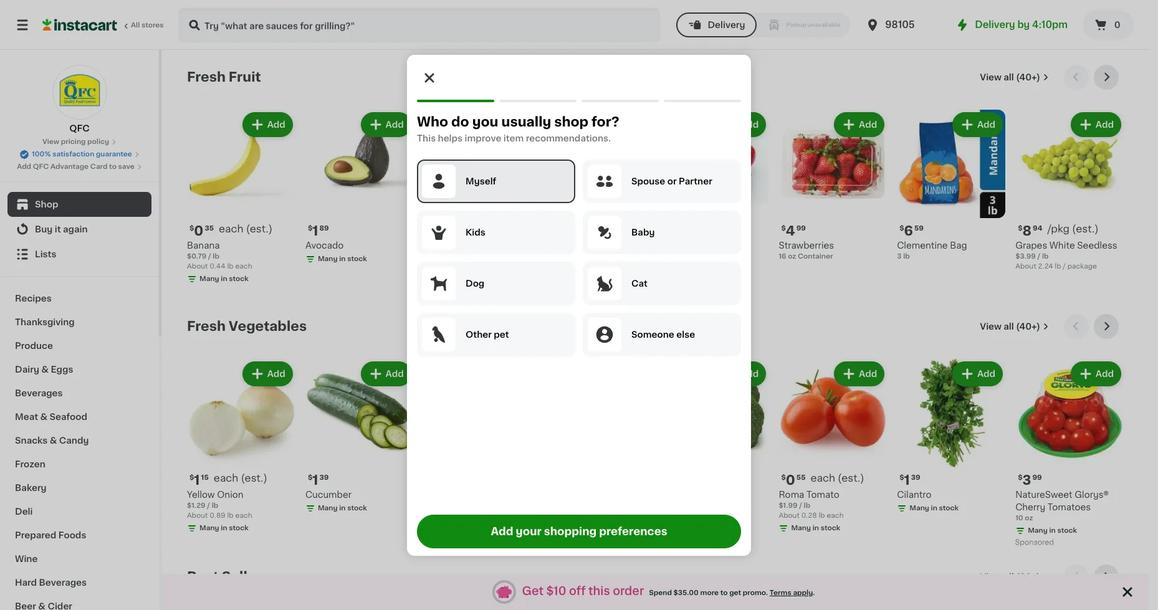 Task type: locate. For each thing, give the bounding box(es) containing it.
add button for organic banana
[[480, 113, 529, 136]]

0 inside $0.55 each (estimated) 'element'
[[786, 474, 796, 487]]

39 for cucumber
[[320, 474, 329, 481]]

all for 6
[[1004, 73, 1014, 82]]

99 right 4 at right
[[797, 225, 806, 232]]

99 up naturesweet
[[1033, 474, 1042, 481]]

view inside popup button
[[981, 573, 1002, 582]]

0 vertical spatial view all (40+)
[[980, 73, 1041, 82]]

$ up 16
[[782, 225, 786, 232]]

qfc down 100%
[[33, 163, 49, 170]]

(est.) inside $0.55 each (estimated) 'element'
[[838, 473, 865, 483]]

$ 0 35
[[190, 224, 214, 238]]

lb up 0.28
[[804, 503, 811, 509]]

each (est.) up onion
[[214, 473, 267, 483]]

1 all from the top
[[1004, 73, 1014, 82]]

beverages inside hard beverages link
[[39, 579, 87, 587]]

view all (40+) button for 1
[[975, 314, 1054, 339]]

$ left 94
[[1018, 225, 1023, 232]]

1 vertical spatial (40+)
[[1017, 322, 1041, 331]]

(40+) for 1
[[1017, 322, 1041, 331]]

$ up naturesweet
[[1018, 474, 1023, 481]]

1 vertical spatial item carousel region
[[187, 314, 1124, 555]]

2 fresh from the top
[[187, 320, 226, 333]]

thanksgiving link
[[7, 311, 152, 334]]

& for meat
[[40, 413, 47, 422]]

wine link
[[7, 548, 152, 571]]

$1.99
[[779, 503, 798, 509]]

/ inside honeycrisp apple $2.99 / lb
[[683, 253, 686, 260]]

0 vertical spatial all
[[1004, 73, 1014, 82]]

1 horizontal spatial delivery
[[975, 20, 1016, 29]]

$
[[190, 225, 194, 232], [308, 225, 313, 232], [426, 225, 431, 232], [782, 225, 786, 232], [900, 225, 905, 232], [1018, 225, 1023, 232], [190, 474, 194, 481], [308, 474, 313, 481], [782, 474, 786, 481], [900, 474, 905, 481], [1018, 474, 1023, 481]]

preferences
[[599, 527, 668, 537]]

yellow onion $1.29 / lb about 0.89 lb each
[[187, 491, 252, 519]]

$ left 35
[[190, 225, 194, 232]]

0 vertical spatial fresh
[[187, 70, 226, 84]]

each (est.)
[[219, 224, 273, 234], [688, 224, 742, 234], [214, 473, 267, 483], [811, 473, 865, 483]]

wine
[[15, 555, 38, 564]]

(est.) inside the $0.35 each (estimated) element
[[246, 224, 273, 234]]

$ left the 15
[[190, 474, 194, 481]]

$ inside '$ 0 99'
[[426, 225, 431, 232]]

1 fresh from the top
[[187, 70, 226, 84]]

fruit
[[229, 70, 261, 84]]

each inside banana $0.79 / lb about 0.44 lb each
[[235, 263, 252, 270]]

recommendations.
[[526, 134, 611, 142]]

many in stock down the 0.44
[[200, 276, 249, 282]]

banana up $0.79
[[187, 241, 220, 250]]

$3.99
[[1016, 253, 1036, 260]]

other pet
[[466, 330, 509, 339]]

$8.94 per package (estimated) element
[[1016, 223, 1124, 239]]

1 sponsored badge image from the left
[[542, 540, 580, 547]]

0 horizontal spatial to
[[109, 163, 117, 170]]

beverages down wine "link"
[[39, 579, 87, 587]]

bakery
[[15, 484, 47, 493]]

55
[[797, 474, 806, 481]]

add button for roma tomato
[[836, 363, 884, 385]]

eggs
[[51, 365, 73, 374]]

foods
[[58, 531, 86, 540]]

100%
[[32, 151, 51, 158]]

lb right 2.24
[[1055, 263, 1062, 270]]

shopping
[[544, 527, 597, 537]]

sponsored badge image for product group containing 18 oz
[[542, 540, 580, 547]]

0 horizontal spatial qfc
[[33, 163, 49, 170]]

1
[[313, 224, 318, 238], [194, 474, 200, 487], [313, 474, 318, 487], [905, 474, 910, 487], [424, 515, 427, 522]]

fresh for fresh fruit
[[187, 70, 226, 84]]

1 vertical spatial &
[[40, 413, 47, 422]]

$ 6 59
[[900, 224, 924, 238]]

lb up the 0.44
[[213, 253, 219, 260]]

product group containing 4
[[779, 110, 888, 262]]

hard beverages link
[[7, 571, 152, 595]]

add
[[267, 120, 286, 129], [386, 120, 404, 129], [504, 120, 522, 129], [623, 120, 641, 129], [741, 120, 759, 129], [859, 120, 878, 129], [978, 120, 996, 129], [1096, 120, 1114, 129], [17, 163, 31, 170], [267, 370, 286, 379], [386, 370, 404, 379], [741, 370, 759, 379], [859, 370, 878, 379], [978, 370, 996, 379], [1096, 370, 1114, 379], [491, 527, 514, 537]]

$ 8 94
[[1018, 224, 1043, 238]]

view all (40+) button for 6
[[975, 65, 1054, 90]]

2 all from the top
[[1004, 322, 1014, 331]]

many in stock down 0.28
[[792, 525, 841, 532]]

each right 0.64
[[709, 513, 726, 519]]

$ 1 39 for cilantro
[[900, 474, 921, 487]]

close image
[[1121, 585, 1136, 600]]

1 left 89
[[313, 224, 318, 238]]

meat & seafood
[[15, 413, 87, 422]]

3 item carousel region from the top
[[187, 565, 1124, 610]]

0 horizontal spatial banana
[[187, 241, 220, 250]]

$ 1 39 up cilantro
[[900, 474, 921, 487]]

(40+)
[[1017, 73, 1041, 82], [1017, 322, 1041, 331]]

many
[[318, 256, 338, 262], [436, 256, 456, 262], [555, 256, 575, 262], [200, 276, 219, 282], [318, 505, 338, 512], [910, 505, 930, 512], [200, 525, 219, 532], [673, 525, 693, 532], [792, 525, 811, 532], [436, 527, 456, 534], [555, 527, 575, 534], [1028, 527, 1048, 534]]

prepared foods link
[[7, 524, 152, 548]]

many in stock down $0.79 element
[[555, 256, 604, 262]]

instacart logo image
[[42, 17, 117, 32]]

each (est.) inside product group
[[688, 224, 742, 234]]

about down $3.99
[[1016, 263, 1037, 270]]

sponsored badge image
[[542, 540, 580, 547], [1016, 540, 1054, 547]]

satisfaction
[[52, 151, 94, 158]]

about down $0.79
[[187, 263, 208, 270]]

1 vertical spatial view all (40+)
[[980, 322, 1041, 331]]

0 vertical spatial qfc
[[69, 124, 90, 133]]

.
[[813, 590, 815, 597]]

best
[[187, 570, 219, 584]]

many down 0.64
[[673, 525, 693, 532]]

get
[[730, 590, 742, 597]]

2 horizontal spatial 99
[[1033, 474, 1042, 481]]

1 vertical spatial to
[[721, 590, 728, 597]]

beverages down dairy & eggs
[[15, 389, 63, 398]]

each (est.) for roma tomato
[[811, 473, 865, 483]]

organic down '$ 0 99'
[[424, 241, 459, 250]]

all stores link
[[42, 7, 165, 42]]

pet
[[494, 330, 509, 339]]

each up onion
[[214, 473, 238, 483]]

99 inside '$ 0 99'
[[442, 225, 451, 232]]

many in stock down avocado
[[318, 256, 367, 262]]

3 inside clementine bag 3 lb
[[897, 253, 902, 260]]

each (est.) for yellow onion
[[214, 473, 267, 483]]

product group containing 8
[[1016, 110, 1124, 272]]

lb inside clementine bag 3 lb
[[904, 253, 910, 260]]

many in stock down 18 oz
[[555, 527, 604, 534]]

(est.) inside $1.15 each (estimated) 'element'
[[241, 473, 267, 483]]

0 vertical spatial &
[[41, 365, 49, 374]]

/ left package
[[1063, 263, 1066, 270]]

1 for cucumber
[[313, 474, 318, 487]]

fresh left fruit
[[187, 70, 226, 84]]

1 for avocado
[[313, 224, 318, 238]]

product group containing 3
[[1016, 359, 1124, 550]]

$ inside $ 1 89
[[308, 225, 313, 232]]

all stores
[[131, 22, 164, 29]]

delivery inside button
[[708, 21, 746, 29]]

1 up cilantro
[[905, 474, 910, 487]]

1 vertical spatial fresh
[[187, 320, 226, 333]]

(est.) up apple
[[716, 224, 742, 234]]

about inside yellow onion $1.29 / lb about 0.89 lb each
[[187, 513, 208, 519]]

(est.) for tomato
[[838, 473, 865, 483]]

$0.55 each (estimated) element
[[779, 473, 888, 489]]

partner
[[679, 177, 713, 186]]

$ inside $ 3 99
[[1018, 474, 1023, 481]]

0 horizontal spatial 39
[[320, 474, 329, 481]]

$ left 55
[[782, 474, 786, 481]]

6
[[905, 224, 914, 238]]

each down tomato
[[827, 513, 844, 519]]

/ down honeycrisp
[[683, 253, 686, 260]]

0 vertical spatial 3
[[897, 253, 902, 260]]

each (est.) right 35
[[219, 224, 273, 234]]

delivery for delivery by 4:10pm
[[975, 20, 1016, 29]]

99 left /lb
[[442, 225, 451, 232]]

seafood
[[50, 413, 87, 422]]

lb down honeycrisp
[[687, 253, 694, 260]]

to down guarantee
[[109, 163, 117, 170]]

1 view all (40+) from the top
[[980, 73, 1041, 82]]

0 inside $0.99 per pound element
[[431, 224, 440, 238]]

$ 3 99
[[1018, 474, 1042, 487]]

dairy
[[15, 365, 39, 374]]

$ left /lb
[[426, 225, 431, 232]]

many in stock down bunch
[[436, 527, 486, 534]]

0 vertical spatial beverages
[[15, 389, 63, 398]]

99 inside $ 3 99
[[1033, 474, 1042, 481]]

qfc up view pricing policy link
[[69, 124, 90, 133]]

each (est.) inside $0.55 each (estimated) 'element'
[[811, 473, 865, 483]]

1 banana from the left
[[187, 241, 220, 250]]

page 1 of 5 group
[[187, 605, 1124, 610]]

$0.79 element
[[542, 223, 651, 239]]

(est.) up onion
[[241, 473, 267, 483]]

2 vertical spatial all
[[1004, 573, 1014, 582]]

add button for yellow onion
[[244, 363, 292, 385]]

0
[[1115, 21, 1121, 29], [194, 224, 204, 238], [431, 224, 440, 238], [786, 474, 796, 487]]

many in stock down cucumber
[[318, 505, 367, 512]]

off
[[569, 586, 586, 598]]

39 up cilantro
[[912, 474, 921, 481]]

bag
[[950, 241, 968, 250]]

1 vertical spatial qfc
[[33, 163, 49, 170]]

1 horizontal spatial 99
[[797, 225, 806, 232]]

2 sponsored badge image from the left
[[1016, 540, 1054, 547]]

1 vertical spatial all
[[1004, 322, 1014, 331]]

about down $1.29
[[187, 513, 208, 519]]

3 all from the top
[[1004, 573, 1014, 582]]

banana inside banana $0.79 / lb about 0.44 lb each
[[187, 241, 220, 250]]

0 horizontal spatial delivery
[[708, 21, 746, 29]]

frozen
[[15, 460, 45, 469]]

$ inside $ 1 15
[[190, 474, 194, 481]]

sponsored badge image down shopping
[[542, 540, 580, 547]]

1 39 from the left
[[320, 474, 329, 481]]

0 vertical spatial (40+)
[[1017, 73, 1041, 82]]

item carousel region
[[187, 65, 1124, 304], [187, 314, 1124, 555], [187, 565, 1124, 610]]

view all (40+) for 6
[[980, 73, 1041, 82]]

$ inside $ 0 35
[[190, 225, 194, 232]]

/lb
[[456, 224, 469, 234]]

99 inside $ 4 99
[[797, 225, 806, 232]]

add inside button
[[491, 527, 514, 537]]

2 $ 1 39 from the left
[[900, 474, 921, 487]]

cat
[[632, 279, 648, 288]]

hard beverages
[[15, 579, 87, 587]]

94
[[1033, 225, 1043, 232]]

0 vertical spatial item carousel region
[[187, 65, 1124, 304]]

add your shopping preferences element
[[407, 55, 751, 556]]

0 horizontal spatial oz
[[552, 515, 560, 522]]

baby
[[632, 228, 655, 237]]

1 left the 15
[[194, 474, 200, 487]]

it
[[55, 225, 61, 234]]

item carousel region containing best sellers
[[187, 565, 1124, 610]]

banana down the "kids"
[[461, 241, 494, 250]]

add button for cilantro
[[954, 363, 1002, 385]]

add button
[[244, 113, 292, 136], [362, 113, 410, 136], [480, 113, 529, 136], [599, 113, 647, 136], [717, 113, 765, 136], [836, 113, 884, 136], [954, 113, 1002, 136], [1072, 113, 1121, 136], [244, 363, 292, 385], [362, 363, 410, 385], [717, 363, 765, 385], [836, 363, 884, 385], [954, 363, 1002, 385], [1072, 363, 1121, 385]]

0 for roma tomato
[[786, 474, 796, 487]]

lists link
[[7, 242, 152, 267]]

each (est.) up tomato
[[811, 473, 865, 483]]

cucumber
[[305, 491, 352, 499]]

sponsored badge image down 10
[[1016, 540, 1054, 547]]

qfc logo image
[[52, 65, 107, 120]]

many down $0.79 element
[[555, 256, 575, 262]]

& left 'candy'
[[50, 437, 57, 445]]

stock inside button
[[584, 256, 604, 262]]

0 horizontal spatial 99
[[442, 225, 451, 232]]

each up tomato
[[811, 473, 836, 483]]

item carousel region containing fresh fruit
[[187, 65, 1124, 304]]

39 for cilantro
[[912, 474, 921, 481]]

dog
[[466, 279, 485, 288]]

0 vertical spatial view all (40+) button
[[975, 65, 1054, 90]]

/ up the 0.44
[[208, 253, 211, 260]]

each (est.) up apple
[[688, 224, 742, 234]]

strawberries
[[779, 241, 834, 250]]

None search field
[[178, 7, 661, 42]]

$0.35 each (estimated) element
[[187, 223, 295, 239]]

1 vertical spatial 3
[[1023, 474, 1032, 487]]

$ left 89
[[308, 225, 313, 232]]

oz right 16
[[788, 253, 797, 260]]

1 horizontal spatial $ 1 39
[[900, 474, 921, 487]]

many in stock down 0.89
[[200, 525, 249, 532]]

/ up 2.24
[[1038, 253, 1041, 260]]

1 left bunch
[[424, 515, 427, 522]]

each right the 0.44
[[235, 263, 252, 270]]

3 up naturesweet
[[1023, 474, 1032, 487]]

product group containing 18 oz
[[542, 359, 651, 550]]

& left eggs
[[41, 365, 49, 374]]

$ 1 39 for cucumber
[[308, 474, 329, 487]]

fresh down the 0.44
[[187, 320, 226, 333]]

add button for clementine bag
[[954, 113, 1002, 136]]

seedless
[[1078, 241, 1118, 250]]

2 (40+) from the top
[[1017, 322, 1041, 331]]

about down $1.99
[[779, 513, 800, 519]]

2 horizontal spatial oz
[[1025, 515, 1034, 522]]

(30+)
[[1017, 573, 1041, 582]]

main content
[[162, 50, 1149, 610]]

your
[[516, 527, 542, 537]]

& right meat on the left bottom of the page
[[40, 413, 47, 422]]

oz right 10
[[1025, 515, 1034, 522]]

0 inside the $0.35 each (estimated) element
[[194, 224, 204, 238]]

organic up '$ 0 99'
[[425, 211, 453, 218]]

$ up cucumber
[[308, 474, 313, 481]]

$ left 59
[[900, 225, 905, 232]]

about inside grapes   white seedless $3.99 / lb about 2.24 lb / package
[[1016, 263, 1037, 270]]

1 vertical spatial beverages
[[39, 579, 87, 587]]

2 item carousel region from the top
[[187, 314, 1124, 555]]

1 view all (40+) button from the top
[[975, 65, 1054, 90]]

many in stock down the about 0.64 lb each
[[673, 525, 722, 532]]

/pkg (est.)
[[1048, 224, 1099, 234]]

to
[[109, 163, 117, 170], [721, 590, 728, 597]]

lists
[[35, 250, 56, 259]]

sponsored badge image for product group containing 3
[[1016, 540, 1054, 547]]

1 horizontal spatial oz
[[788, 253, 797, 260]]

2 view all (40+) from the top
[[980, 322, 1041, 331]]

1 horizontal spatial sponsored badge image
[[1016, 540, 1054, 547]]

to left get
[[721, 590, 728, 597]]

$ 1 39 up cucumber
[[308, 474, 329, 487]]

each down onion
[[235, 513, 252, 519]]

/ right $1.99
[[800, 503, 802, 509]]

&
[[41, 365, 49, 374], [40, 413, 47, 422], [50, 437, 57, 445]]

1 vertical spatial organic
[[424, 241, 459, 250]]

1 horizontal spatial banana
[[461, 241, 494, 250]]

0 vertical spatial to
[[109, 163, 117, 170]]

meat
[[15, 413, 38, 422]]

1 (40+) from the top
[[1017, 73, 1041, 82]]

2 banana from the left
[[461, 241, 494, 250]]

spend
[[649, 590, 672, 597]]

(est.) up tomato
[[838, 473, 865, 483]]

39
[[320, 474, 329, 481], [912, 474, 921, 481]]

99 for 4
[[797, 225, 806, 232]]

many down cherry
[[1028, 527, 1048, 534]]

1 up cucumber
[[313, 474, 318, 487]]

each inside roma tomato $1.99 / lb about 0.28 lb each
[[827, 513, 844, 519]]

1 horizontal spatial 39
[[912, 474, 921, 481]]

2.24
[[1039, 263, 1054, 270]]

2 39 from the left
[[912, 474, 921, 481]]

2 vertical spatial item carousel region
[[187, 565, 1124, 610]]

many down cucumber
[[318, 505, 338, 512]]

view all (30+) button
[[976, 565, 1054, 590]]

$ inside $ 4 99
[[782, 225, 786, 232]]

98105
[[886, 20, 915, 29]]

recipes
[[15, 294, 52, 303]]

each (est.) inside $1.15 each (estimated) 'element'
[[214, 473, 267, 483]]

0 horizontal spatial 3
[[897, 253, 902, 260]]

each (est.) inside the $0.35 each (estimated) element
[[219, 224, 273, 234]]

to inside get $10 off this order spend $35.00 more to get promo. terms apply .
[[721, 590, 728, 597]]

/ inside yellow onion $1.29 / lb about 0.89 lb each
[[207, 503, 210, 509]]

1 vertical spatial view all (40+) button
[[975, 314, 1054, 339]]

1 $ 1 39 from the left
[[308, 474, 329, 487]]

more
[[701, 590, 719, 597]]

/ inside roma tomato $1.99 / lb about 0.28 lb each
[[800, 503, 802, 509]]

1 item carousel region from the top
[[187, 65, 1124, 304]]

0 horizontal spatial sponsored badge image
[[542, 540, 580, 547]]

product group
[[187, 110, 295, 287], [305, 110, 414, 267], [424, 110, 532, 267], [542, 110, 651, 267], [661, 110, 769, 287], [779, 110, 888, 262], [897, 110, 1006, 262], [1016, 110, 1124, 272], [187, 359, 295, 536], [305, 359, 414, 516], [542, 359, 651, 550], [661, 359, 769, 536], [779, 359, 888, 536], [897, 359, 1006, 516], [1016, 359, 1124, 550]]

39 up cucumber
[[320, 474, 329, 481]]

meat & seafood link
[[7, 405, 152, 429]]

each right 35
[[219, 224, 244, 234]]

1 horizontal spatial to
[[721, 590, 728, 597]]

/ right $1.29
[[207, 503, 210, 509]]

many down bunch
[[436, 527, 456, 534]]

0 vertical spatial organic
[[425, 211, 453, 218]]

0 horizontal spatial $ 1 39
[[308, 474, 329, 487]]

terms apply button
[[770, 589, 813, 599]]

2 view all (40+) button from the top
[[975, 314, 1054, 339]]

honeycrisp
[[661, 241, 712, 250]]

0 for banana
[[194, 224, 204, 238]]

pricing
[[61, 138, 86, 145]]

apply
[[793, 590, 813, 597]]

2 vertical spatial &
[[50, 437, 57, 445]]

fresh
[[187, 70, 226, 84], [187, 320, 226, 333]]



Task type: describe. For each thing, give the bounding box(es) containing it.
do
[[452, 115, 469, 128]]

fresh for fresh vegetables
[[187, 320, 226, 333]]

many down 0.89
[[200, 525, 219, 532]]

many in stock button
[[542, 110, 651, 267]]

shop link
[[7, 192, 152, 217]]

add button for cucumber
[[362, 363, 410, 385]]

get $10 off this order status
[[517, 586, 820, 599]]

lb right 0.64
[[701, 513, 707, 519]]

roma tomato $1.99 / lb about 0.28 lb each
[[779, 491, 844, 519]]

lb up 0.89
[[212, 503, 218, 509]]

shop
[[35, 200, 58, 209]]

order
[[613, 586, 644, 598]]

recipes link
[[7, 287, 152, 311]]

many down cilantro
[[910, 505, 930, 512]]

improve
[[465, 134, 502, 142]]

tomato
[[807, 491, 840, 499]]

(est.) inside $8.94 per package (estimated) element
[[1073, 224, 1099, 234]]

add button for grapes   white seedless
[[1072, 113, 1121, 136]]

kids
[[466, 228, 486, 237]]

package
[[1068, 263, 1097, 270]]

get
[[522, 586, 544, 598]]

this
[[589, 586, 610, 598]]

& for dairy
[[41, 365, 49, 374]]

$ 1 15
[[190, 474, 209, 487]]

product group containing each (est.)
[[661, 110, 769, 287]]

snacks & candy
[[15, 437, 89, 445]]

many down 0.28
[[792, 525, 811, 532]]

89
[[320, 225, 329, 232]]

(est.) for $0.79
[[246, 224, 273, 234]]

1 horizontal spatial qfc
[[69, 124, 90, 133]]

else
[[677, 330, 695, 339]]

$ inside "$ 0 55"
[[782, 474, 786, 481]]

many down avocado
[[318, 256, 338, 262]]

$2.99
[[661, 253, 681, 260]]

myself
[[466, 177, 497, 186]]

delivery for delivery
[[708, 21, 746, 29]]

about 0.64 lb each
[[661, 513, 726, 519]]

0.89
[[210, 513, 226, 519]]

35
[[205, 225, 214, 232]]

/pkg
[[1048, 224, 1070, 234]]

view for best sellers
[[981, 573, 1002, 582]]

by
[[1018, 20, 1030, 29]]

99 for 3
[[1033, 474, 1042, 481]]

many inside button
[[555, 256, 575, 262]]

0.28
[[802, 513, 817, 519]]

oz inside strawberries 16 oz container
[[788, 253, 797, 260]]

0.64
[[683, 513, 699, 519]]

someone
[[632, 330, 675, 339]]

produce link
[[7, 334, 152, 358]]

each inside yellow onion $1.29 / lb about 0.89 lb each
[[235, 513, 252, 519]]

18
[[542, 515, 550, 522]]

many in stock down "naturesweet glorys® cherry tomatoes 10 oz"
[[1028, 527, 1078, 534]]

prepared
[[15, 531, 56, 540]]

$ inside the $ 6 59
[[900, 225, 905, 232]]

add your shopping preferences button
[[417, 515, 741, 548]]

$1.91 each (estimated) element
[[661, 473, 769, 489]]

sellers
[[222, 570, 269, 584]]

about left 0.64
[[661, 513, 682, 519]]

$ inside the $ 8 94
[[1018, 225, 1023, 232]]

organic banana
[[424, 241, 494, 250]]

beverages link
[[7, 382, 152, 405]]

save
[[118, 163, 135, 170]]

candy
[[59, 437, 89, 445]]

many down organic banana
[[436, 256, 456, 262]]

many down 18 oz
[[555, 527, 575, 534]]

buy
[[35, 225, 53, 234]]

in inside button
[[576, 256, 583, 262]]

0 for organic banana
[[431, 224, 440, 238]]

all for 1
[[1004, 322, 1014, 331]]

grapes
[[1016, 241, 1048, 250]]

add button for honeycrisp apple
[[717, 113, 765, 136]]

100% satisfaction guarantee button
[[19, 147, 140, 160]]

$0.99 per pound element
[[424, 223, 532, 239]]

honeycrisp apple $2.99 / lb
[[661, 241, 739, 260]]

view for fresh vegetables
[[980, 322, 1002, 331]]

99 for 0
[[442, 225, 451, 232]]

about inside roma tomato $1.99 / lb about 0.28 lb each
[[779, 513, 800, 519]]

qfc link
[[52, 65, 107, 135]]

helps
[[438, 134, 463, 142]]

many in stock down cilantro
[[910, 505, 959, 512]]

$10
[[546, 586, 567, 598]]

guarantee
[[96, 151, 132, 158]]

main content containing fresh fruit
[[162, 50, 1149, 610]]

get $10 off this order spend $35.00 more to get promo. terms apply .
[[522, 586, 815, 598]]

lb up 2.24
[[1043, 253, 1049, 260]]

service type group
[[677, 12, 851, 37]]

add button for banana
[[244, 113, 292, 136]]

/ inside banana $0.79 / lb about 0.44 lb each
[[208, 253, 211, 260]]

view all (30+)
[[981, 573, 1041, 582]]

98105 button
[[866, 7, 941, 42]]

$ 0 99
[[426, 224, 451, 238]]

add qfc advantage card to save link
[[17, 162, 142, 172]]

(40+) for 6
[[1017, 73, 1041, 82]]

view for fresh fruit
[[980, 73, 1002, 82]]

naturesweet glorys® cherry tomatoes 10 oz
[[1016, 491, 1109, 522]]

$35.00
[[674, 590, 699, 597]]

oz inside "naturesweet glorys® cherry tomatoes 10 oz"
[[1025, 515, 1034, 522]]

lb right 0.28
[[819, 513, 825, 519]]

about inside banana $0.79 / lb about 0.44 lb each
[[187, 263, 208, 270]]

add button for avocado
[[362, 113, 410, 136]]

100% satisfaction guarantee
[[32, 151, 132, 158]]

$ up cilantro
[[900, 474, 905, 481]]

each up honeycrisp apple $2.99 / lb
[[688, 224, 713, 234]]

1 horizontal spatial 3
[[1023, 474, 1032, 487]]

& for snacks
[[50, 437, 57, 445]]

product group containing 6
[[897, 110, 1006, 262]]

thanksgiving
[[15, 318, 75, 327]]

beverages inside beverages link
[[15, 389, 63, 398]]

(est.) for onion
[[241, 473, 267, 483]]

best sellers
[[187, 570, 269, 584]]

item carousel region containing fresh vegetables
[[187, 314, 1124, 555]]

view all (40+) for 1
[[980, 322, 1041, 331]]

banana $0.79 / lb about 0.44 lb each
[[187, 241, 252, 270]]

organic for organic banana
[[424, 241, 459, 250]]

clementine
[[897, 241, 948, 250]]

16
[[779, 253, 787, 260]]

lb right 0.89
[[227, 513, 234, 519]]

$1.15 each (estimated) element
[[187, 473, 295, 489]]

buy it again link
[[7, 217, 152, 242]]

1 inside 'element'
[[194, 474, 200, 487]]

1 bunch
[[424, 515, 451, 522]]

bakery link
[[7, 476, 152, 500]]

apple
[[714, 241, 739, 250]]

shop
[[554, 115, 589, 128]]

cherry
[[1016, 503, 1046, 512]]

$ 0 55
[[782, 474, 806, 487]]

other
[[466, 330, 492, 339]]

organic for organic
[[425, 211, 453, 218]]

many down the 0.44
[[200, 276, 219, 282]]

$ 1 89
[[308, 224, 329, 238]]

many in stock down organic banana
[[436, 256, 486, 262]]

lb inside honeycrisp apple $2.99 / lb
[[687, 253, 694, 260]]

lb right the 0.44
[[227, 263, 234, 270]]

all inside popup button
[[1004, 573, 1014, 582]]

spouse
[[632, 177, 666, 186]]

onion
[[217, 491, 244, 499]]

0 inside 0 button
[[1115, 21, 1121, 29]]

each (est.) for banana
[[219, 224, 273, 234]]

many in stock inside button
[[555, 256, 604, 262]]

prepared foods
[[15, 531, 86, 540]]

policy
[[87, 138, 109, 145]]

stores
[[142, 22, 164, 29]]

add qfc advantage card to save
[[17, 163, 135, 170]]

1 for cilantro
[[905, 474, 910, 487]]

add button for strawberries
[[836, 113, 884, 136]]



Task type: vqa. For each thing, say whether or not it's contained in the screenshot.
'Beverages' inside Hard Beverages link
yes



